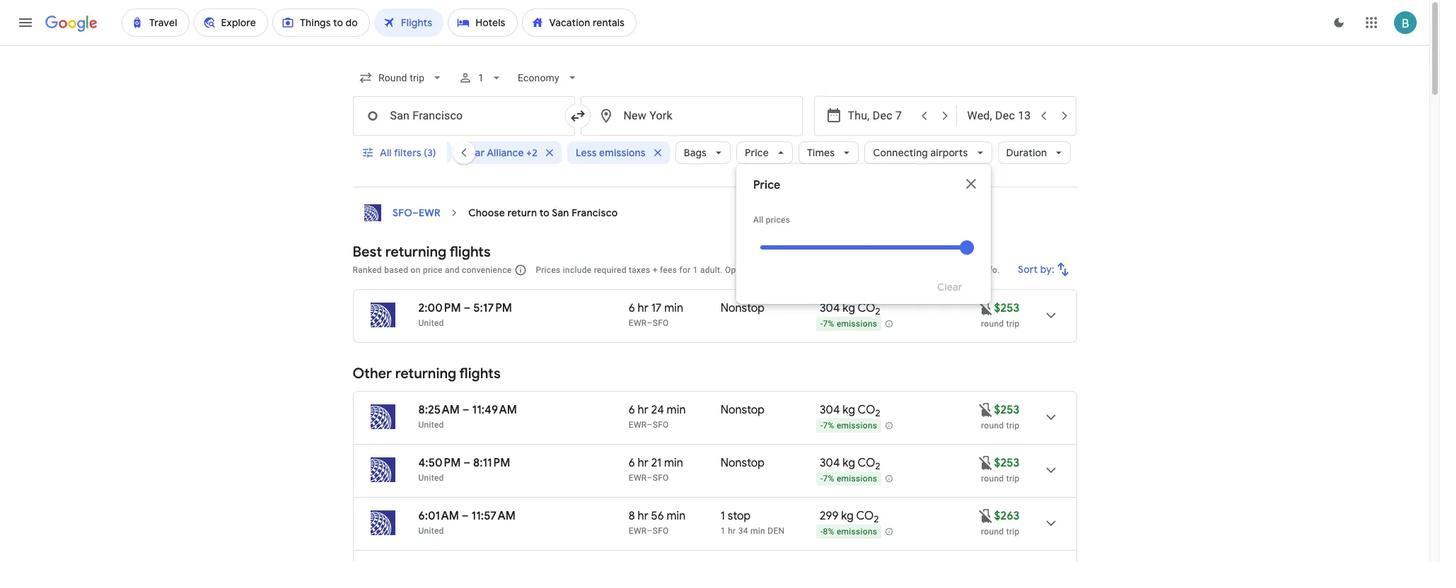 Task type: describe. For each thing, give the bounding box(es) containing it.
sfo for 6 hr 17 min
[[653, 318, 669, 328]]

304 kg co 2 for 6 hr 21 min
[[820, 456, 881, 473]]

– inside "8:25 am – 11:49 am united"
[[463, 403, 470, 417]]

connecting airports
[[873, 146, 968, 159]]

star alliance +2 button
[[457, 136, 562, 170]]

304 for 6 hr 24 min
[[820, 403, 840, 417]]

less emissions button
[[567, 136, 670, 170]]

6 for 6 hr 24 min
[[629, 403, 635, 417]]

24
[[651, 403, 664, 417]]

co for 6 hr 24 min
[[858, 403, 876, 417]]

flight details. leaves newark liberty international airport at 8:25 am on wednesday, december 13 and arrives at san francisco international airport at 11:49 am on wednesday, december 13. image
[[1034, 400, 1068, 434]]

– up best returning flights
[[412, 207, 418, 219]]

hr for 21
[[638, 456, 649, 471]]

56
[[651, 509, 664, 524]]

this price for this flight doesn't include overhead bin access. if you need a carry-on bag, use the bags filter to update prices. image for 6 hr 21 min
[[977, 455, 994, 472]]

bags
[[684, 146, 707, 159]]

loading results progress bar
[[0, 45, 1430, 48]]

this price for this flight doesn't include overhead bin access. if you need a carry-on bag, use the bags filter to update prices. image for $263
[[978, 508, 994, 525]]

sfo for 6 hr 24 min
[[653, 420, 669, 430]]

return
[[508, 207, 537, 219]]

flight details. leaves newark liberty international airport at 2:00 pm on wednesday, december 13 and arrives at san francisco international airport at 5:17 pm on wednesday, december 13. image
[[1034, 299, 1068, 333]]

star
[[466, 146, 485, 159]]

7% for 6 hr 24 min
[[823, 421, 835, 431]]

charges
[[761, 265, 792, 275]]

connecting airports button
[[865, 136, 992, 170]]

ewr up best returning flights
[[418, 207, 440, 219]]

253 us dollars text field for 6 hr 17 min
[[994, 301, 1020, 316]]

11:57 am
[[472, 509, 516, 524]]

total duration 8 hr 56 min. element
[[629, 509, 721, 526]]

7% for 6 hr 21 min
[[823, 474, 835, 484]]

– inside 6 hr 17 min ewr – sfo
[[647, 318, 653, 328]]

round for 8 hr 56 min
[[981, 527, 1004, 537]]

2 for 6 hr 17 min
[[876, 306, 881, 318]]

united for 6:01 am
[[418, 526, 444, 536]]

$263
[[994, 509, 1020, 524]]

emissions for 6 hr 17 min
[[837, 319, 878, 329]]

best returning flights
[[353, 243, 491, 261]]

emissions for 6 hr 21 min
[[837, 474, 878, 484]]

previous image
[[447, 136, 481, 170]]

21
[[651, 456, 662, 471]]

flights for other returning flights
[[459, 365, 501, 383]]

convenience
[[462, 265, 512, 275]]

6 for 6 hr 21 min
[[629, 456, 635, 471]]

hr for 24
[[638, 403, 649, 417]]

taxes
[[629, 265, 650, 275]]

round trip for 8 hr 56 min
[[981, 527, 1020, 537]]

by:
[[1040, 263, 1055, 276]]

sfo – ewr
[[392, 207, 440, 219]]

kg for 6 hr 17 min
[[843, 301, 855, 316]]

6:01 am
[[418, 509, 459, 524]]

304 kg co 2 for 6 hr 17 min
[[820, 301, 881, 318]]

253 us dollars text field for 6 hr 21 min
[[994, 456, 1020, 471]]

2 for 6 hr 21 min
[[876, 461, 881, 473]]

filters
[[394, 146, 421, 159]]

1 button
[[453, 61, 509, 95]]

2 for 6 hr 24 min
[[876, 408, 881, 420]]

304 for 6 hr 17 min
[[820, 301, 840, 316]]

none search field containing price
[[343, 61, 1077, 304]]

-7% emissions for 6 hr 21 min
[[821, 474, 878, 484]]

-8% emissions
[[821, 527, 878, 537]]

Arrival time: 11:57 AM. text field
[[472, 509, 516, 524]]

8:25 am
[[418, 403, 460, 417]]

sort by:
[[1018, 263, 1055, 276]]

den
[[768, 526, 785, 536]]

required
[[594, 265, 627, 275]]

5:17 pm
[[473, 301, 512, 316]]

emissions inside "popup button"
[[599, 146, 646, 159]]

1 stop flight. element
[[721, 509, 751, 526]]

sort by: button
[[1012, 253, 1077, 287]]

learn more about ranking image
[[515, 264, 527, 277]]

this price for this flight doesn't include overhead bin access. if you need a carry-on bag, use the bags filter to update prices. image for $253
[[977, 300, 994, 317]]

close dialog image
[[963, 175, 980, 192]]

hr for 17
[[638, 301, 649, 316]]

other returning flights
[[353, 365, 501, 383]]

1 inside 1 popup button
[[478, 72, 484, 83]]

leaves newark liberty international airport at 8:25 am on wednesday, december 13 and arrives at san francisco international airport at 11:49 am on wednesday, december 13. element
[[418, 403, 517, 417]]

11:49 am
[[472, 403, 517, 417]]

all prices
[[754, 215, 790, 225]]

francisco
[[572, 207, 618, 219]]

total duration 6 hr 17 min. element
[[629, 301, 721, 318]]

+
[[653, 265, 658, 275]]

to
[[540, 207, 550, 219]]

emissions for 8 hr 56 min
[[837, 527, 878, 537]]

- for 6 hr 17 min
[[821, 319, 823, 329]]

best
[[353, 243, 382, 261]]

optional
[[725, 265, 759, 275]]

duration button
[[998, 136, 1071, 170]]

-7% emissions for 6 hr 17 min
[[821, 319, 878, 329]]

sfo for 6 hr 21 min
[[653, 473, 669, 483]]

min for 6 hr 24 min
[[667, 403, 686, 417]]

min for 8 hr 56 min
[[667, 509, 686, 524]]

choose return to san francisco
[[469, 207, 618, 219]]

8%
[[823, 527, 835, 537]]

round for 6 hr 17 min
[[981, 319, 1004, 329]]

include
[[563, 265, 592, 275]]

+2
[[526, 146, 538, 159]]

round trip for 6 hr 24 min
[[981, 421, 1020, 431]]

6 hr 24 min ewr – sfo
[[629, 403, 686, 430]]

returning for best
[[385, 243, 447, 261]]

nonstop for 6 hr 24 min
[[721, 403, 765, 417]]

ewr for 8 hr 56 min
[[629, 526, 647, 536]]

swap origin and destination. image
[[569, 108, 586, 125]]

304 for 6 hr 21 min
[[820, 456, 840, 471]]

- for 8 hr 56 min
[[821, 527, 823, 537]]

trip for 6 hr 21 min
[[1007, 474, 1020, 484]]

prices
[[536, 265, 561, 275]]

all for all filters (3)
[[380, 146, 391, 159]]

adult.
[[700, 265, 723, 275]]

airports
[[931, 146, 968, 159]]

price inside popup button
[[745, 146, 769, 159]]

bags button
[[676, 136, 731, 170]]

nonstop for 6 hr 21 min
[[721, 456, 765, 471]]

1 vertical spatial price
[[754, 178, 781, 192]]

united for 2:00 pm
[[418, 318, 444, 328]]

8:11 pm
[[473, 456, 510, 471]]

8:25 am – 11:49 am united
[[418, 403, 517, 430]]

299 kg co 2
[[820, 509, 879, 526]]

(3)
[[423, 146, 436, 159]]

6 for 6 hr 17 min
[[629, 301, 635, 316]]



Task type: locate. For each thing, give the bounding box(es) containing it.
$253 for 6 hr 17 min
[[994, 301, 1020, 316]]

–
[[412, 207, 418, 219], [464, 301, 471, 316], [647, 318, 653, 328], [463, 403, 470, 417], [647, 420, 653, 430], [464, 456, 471, 471], [647, 473, 653, 483], [462, 509, 469, 524], [647, 526, 653, 536]]

ewr inside 6 hr 24 min ewr – sfo
[[629, 420, 647, 430]]

299
[[820, 509, 839, 524]]

0 vertical spatial -7% emissions
[[821, 319, 878, 329]]

sort
[[1018, 263, 1038, 276]]

round trip
[[981, 319, 1020, 329], [981, 421, 1020, 431], [981, 474, 1020, 484], [981, 527, 1020, 537]]

2 vertical spatial 7%
[[823, 474, 835, 484]]

8 hr 56 min ewr – sfo
[[629, 509, 686, 536]]

2 -7% emissions from the top
[[821, 421, 878, 431]]

kg inside 299 kg co 2
[[841, 509, 854, 524]]

san
[[552, 207, 569, 219]]

flights for best returning flights
[[450, 243, 491, 261]]

304 kg co 2 for 6 hr 24 min
[[820, 403, 881, 420]]

0 vertical spatial this price for this flight doesn't include overhead bin access. if you need a carry-on bag, use the bags filter to update prices. image
[[977, 300, 994, 317]]

0 vertical spatial returning
[[385, 243, 447, 261]]

min right 34
[[751, 526, 766, 536]]

flights up convenience
[[450, 243, 491, 261]]

flights
[[450, 243, 491, 261], [459, 365, 501, 383]]

$253 down sort
[[994, 301, 1020, 316]]

- for 6 hr 21 min
[[821, 474, 823, 484]]

0 horizontal spatial and
[[445, 265, 460, 275]]

2
[[876, 306, 881, 318], [876, 408, 881, 420], [876, 461, 881, 473], [874, 514, 879, 526]]

2 trip from the top
[[1007, 421, 1020, 431]]

star alliance +2
[[466, 146, 538, 159]]

ewr down total duration 6 hr 24 min. element
[[629, 420, 647, 430]]

253 US dollars text field
[[994, 301, 1020, 316], [994, 456, 1020, 471]]

trip down 253 us dollars text box
[[1007, 421, 1020, 431]]

choose
[[469, 207, 505, 219]]

1 this price for this flight doesn't include overhead bin access. if you need a carry-on bag, use the bags filter to update prices. image from the top
[[977, 402, 994, 418]]

layover (1 of 1) is a 1 hr 34 min layover at denver international airport in denver. element
[[721, 526, 813, 537]]

united for 8:25 am
[[418, 420, 444, 430]]

main menu image
[[17, 14, 34, 31]]

2 nonstop flight. element from the top
[[721, 403, 765, 420]]

prices include required taxes + fees for 1 adult.
[[536, 265, 723, 275]]

and right charges
[[795, 265, 810, 275]]

fees
[[660, 265, 677, 275]]

this price for this flight doesn't include overhead bin access. if you need a carry-on bag, use the bags filter to update prices. image left flight details. leaves newark liberty international airport at 8:25 am on wednesday, december 13 and arrives at san francisco international airport at 11:49 am on wednesday, december 13. image
[[977, 402, 994, 418]]

min inside 6 hr 24 min ewr – sfo
[[667, 403, 686, 417]]

4 round from the top
[[981, 527, 1004, 537]]

ewr inside 6 hr 21 min ewr – sfo
[[629, 473, 647, 483]]

ewr
[[418, 207, 440, 219], [629, 318, 647, 328], [629, 420, 647, 430], [629, 473, 647, 483], [629, 526, 647, 536]]

round trip down $263
[[981, 527, 1020, 537]]

sfo down 56
[[653, 526, 669, 536]]

3 7% from the top
[[823, 474, 835, 484]]

round
[[981, 319, 1004, 329], [981, 421, 1004, 431], [981, 474, 1004, 484], [981, 527, 1004, 537]]

3 304 from the top
[[820, 456, 840, 471]]

flight details. leaves newark liberty international airport at 6:01 am on wednesday, december 13 and arrives at san francisco international airport at 11:57 am on wednesday, december 13. image
[[1034, 507, 1068, 541]]

this price for this flight doesn't include overhead bin access. if you need a carry-on bag, use the bags filter to update prices. image
[[977, 300, 994, 317], [978, 508, 994, 525]]

united for 4:50 pm
[[418, 473, 444, 483]]

2 253 us dollars text field from the top
[[994, 456, 1020, 471]]

3 6 from the top
[[629, 456, 635, 471]]

returning
[[385, 243, 447, 261], [395, 365, 456, 383]]

1 - from the top
[[821, 319, 823, 329]]

2 7% from the top
[[823, 421, 835, 431]]

trip down $263 text box
[[1007, 527, 1020, 537]]

2 $253 from the top
[[994, 403, 1020, 417]]

2 vertical spatial $253
[[994, 456, 1020, 471]]

hr inside '8 hr 56 min ewr – sfo'
[[638, 509, 649, 524]]

co for 8 hr 56 min
[[856, 509, 874, 524]]

co inside 299 kg co 2
[[856, 509, 874, 524]]

1 vertical spatial nonstop flight. element
[[721, 403, 765, 420]]

0 vertical spatial flights
[[450, 243, 491, 261]]

2 vertical spatial 304
[[820, 456, 840, 471]]

253 us dollars text field down sort
[[994, 301, 1020, 316]]

round trip up $263 text box
[[981, 474, 1020, 484]]

min inside 6 hr 21 min ewr – sfo
[[664, 456, 683, 471]]

kg for 6 hr 24 min
[[843, 403, 855, 417]]

0 vertical spatial this price for this flight doesn't include overhead bin access. if you need a carry-on bag, use the bags filter to update prices. image
[[977, 402, 994, 418]]

on
[[411, 265, 421, 275]]

– right 8:25 am
[[463, 403, 470, 417]]

main content containing best returning flights
[[353, 199, 1077, 562]]

ewr down 8
[[629, 526, 647, 536]]

1 vertical spatial 304 kg co 2
[[820, 403, 881, 420]]

main content
[[353, 199, 1077, 562]]

253 us dollars text field left flight details. leaves newark liberty international airport at 4:50 pm on wednesday, december 13 and arrives at san francisco international airport at 8:11 pm on wednesday, december 13. image
[[994, 456, 1020, 471]]

1 253 us dollars text field from the top
[[994, 301, 1020, 316]]

– left 8:11 pm text box
[[464, 456, 471, 471]]

1 round from the top
[[981, 319, 1004, 329]]

1 304 kg co 2 from the top
[[820, 301, 881, 318]]

returning up on
[[385, 243, 447, 261]]

2 vertical spatial 6
[[629, 456, 635, 471]]

sfo inside 6 hr 17 min ewr – sfo
[[653, 318, 669, 328]]

min inside 6 hr 17 min ewr – sfo
[[665, 301, 684, 316]]

3 nonstop from the top
[[721, 456, 765, 471]]

3 trip from the top
[[1007, 474, 1020, 484]]

2 304 kg co 2 from the top
[[820, 403, 881, 420]]

united inside 2:00 pm – 5:17 pm united
[[418, 318, 444, 328]]

nonstop flight. element for 6 hr 24 min
[[721, 403, 765, 420]]

sfo for 8 hr 56 min
[[653, 526, 669, 536]]

– down 56
[[647, 526, 653, 536]]

304 kg co 2
[[820, 301, 881, 318], [820, 403, 881, 420], [820, 456, 881, 473]]

0 vertical spatial nonstop
[[721, 301, 765, 316]]

1 this price for this flight doesn't include overhead bin access. if you need a carry-on bag, use the bags filter to update prices. image from the top
[[977, 300, 994, 317]]

$253 left flight details. leaves newark liberty international airport at 8:25 am on wednesday, december 13 and arrives at san francisco international airport at 11:49 am on wednesday, december 13. image
[[994, 403, 1020, 417]]

– inside '8 hr 56 min ewr – sfo'
[[647, 526, 653, 536]]

min right 56
[[667, 509, 686, 524]]

– down "21"
[[647, 473, 653, 483]]

hr left 34
[[728, 526, 736, 536]]

ewr for 6 hr 21 min
[[629, 473, 647, 483]]

min inside the 1 stop 1 hr 34 min den
[[751, 526, 766, 536]]

None text field
[[581, 96, 803, 136]]

times
[[807, 146, 835, 159]]

ewr for 6 hr 24 min
[[629, 420, 647, 430]]

0 vertical spatial 7%
[[823, 319, 835, 329]]

round down $263
[[981, 527, 1004, 537]]

6 inside 6 hr 21 min ewr – sfo
[[629, 456, 635, 471]]

Arrival time: 11:49 AM. text field
[[472, 403, 517, 417]]

emissions for 6 hr 24 min
[[837, 421, 878, 431]]

2 vertical spatial -7% emissions
[[821, 474, 878, 484]]

and
[[445, 265, 460, 275], [795, 265, 810, 275]]

trip for 6 hr 24 min
[[1007, 421, 1020, 431]]

emissions
[[599, 146, 646, 159], [837, 319, 878, 329], [837, 421, 878, 431], [837, 474, 878, 484], [837, 527, 878, 537]]

1 and from the left
[[445, 265, 460, 275]]

2 this price for this flight doesn't include overhead bin access. if you need a carry-on bag, use the bags filter to update prices. image from the top
[[977, 455, 994, 472]]

None search field
[[343, 61, 1077, 304]]

-
[[821, 319, 823, 329], [821, 421, 823, 431], [821, 474, 823, 484], [821, 527, 823, 537]]

round for 6 hr 21 min
[[981, 474, 1004, 484]]

7%
[[823, 319, 835, 329], [823, 421, 835, 431], [823, 474, 835, 484]]

1 nonstop from the top
[[721, 301, 765, 316]]

1 $253 from the top
[[994, 301, 1020, 316]]

1 6 from the top
[[629, 301, 635, 316]]

2 6 from the top
[[629, 403, 635, 417]]

– down 24
[[647, 420, 653, 430]]

2:00 pm
[[418, 301, 461, 316]]

price right bags popup button
[[745, 146, 769, 159]]

0 vertical spatial 6
[[629, 301, 635, 316]]

7% for 6 hr 17 min
[[823, 319, 835, 329]]

price button
[[737, 136, 793, 170]]

all
[[380, 146, 391, 159], [754, 215, 764, 225]]

trip left flight details. leaves newark liberty international airport at 2:00 pm on wednesday, december 13 and arrives at san francisco international airport at 5:17 pm on wednesday, december 13. image
[[1007, 319, 1020, 329]]

1 vertical spatial flights
[[459, 365, 501, 383]]

leaves newark liberty international airport at 4:50 pm on wednesday, december 13 and arrives at san francisco international airport at 8:11 pm on wednesday, december 13. element
[[418, 456, 510, 471]]

3 - from the top
[[821, 474, 823, 484]]

1 vertical spatial 304
[[820, 403, 840, 417]]

4 round trip from the top
[[981, 527, 1020, 537]]

ewr up 8
[[629, 473, 647, 483]]

leaves newark liberty international airport at 2:00 pm on wednesday, december 13 and arrives at san francisco international airport at 5:17 pm on wednesday, december 13. element
[[418, 301, 512, 316]]

round trip for 6 hr 21 min
[[981, 474, 1020, 484]]

2 vertical spatial 304 kg co 2
[[820, 456, 881, 473]]

304
[[820, 301, 840, 316], [820, 403, 840, 417], [820, 456, 840, 471]]

round down 253 us dollars text box
[[981, 421, 1004, 431]]

united inside 4:50 pm – 8:11 pm united
[[418, 473, 444, 483]]

for
[[680, 265, 691, 275]]

this price for this flight doesn't include overhead bin access. if you need a carry-on bag, use the bags filter to update prices. image left flight details. leaves newark liberty international airport at 2:00 pm on wednesday, december 13 and arrives at san francisco international airport at 5:17 pm on wednesday, december 13. image
[[977, 300, 994, 317]]

sfo up best returning flights
[[392, 207, 412, 219]]

hr left 24
[[638, 403, 649, 417]]

3 united from the top
[[418, 473, 444, 483]]

0 vertical spatial $253
[[994, 301, 1020, 316]]

– inside 6 hr 21 min ewr – sfo
[[647, 473, 653, 483]]

Return text field
[[968, 97, 1033, 135]]

united down 2:00 pm
[[418, 318, 444, 328]]

less emissions
[[576, 146, 646, 159]]

kg
[[843, 301, 855, 316], [843, 403, 855, 417], [843, 456, 855, 471], [841, 509, 854, 524]]

6:01 am – 11:57 am united
[[418, 509, 516, 536]]

all left "filters"
[[380, 146, 391, 159]]

nonstop flight. element for 6 hr 21 min
[[721, 456, 765, 473]]

6 left 24
[[629, 403, 635, 417]]

price
[[423, 265, 443, 275]]

1 stop 1 hr 34 min den
[[721, 509, 785, 536]]

$253 left flight details. leaves newark liberty international airport at 4:50 pm on wednesday, december 13 and arrives at san francisco international airport at 8:11 pm on wednesday, december 13. image
[[994, 456, 1020, 471]]

other
[[353, 365, 392, 383]]

1 7% from the top
[[823, 319, 835, 329]]

nonstop flight. element for 6 hr 17 min
[[721, 301, 765, 318]]

-7% emissions
[[821, 319, 878, 329], [821, 421, 878, 431], [821, 474, 878, 484]]

- for 6 hr 24 min
[[821, 421, 823, 431]]

trip
[[1007, 319, 1020, 329], [1007, 421, 1020, 431], [1007, 474, 1020, 484], [1007, 527, 1020, 537]]

trip for 8 hr 56 min
[[1007, 527, 1020, 537]]

1 vertical spatial 7%
[[823, 421, 835, 431]]

nonstop flight. element
[[721, 301, 765, 318], [721, 403, 765, 420], [721, 456, 765, 473]]

$253 for 6 hr 24 min
[[994, 403, 1020, 417]]

2 vertical spatial nonstop
[[721, 456, 765, 471]]

hr left "21"
[[638, 456, 649, 471]]

6 inside 6 hr 24 min ewr – sfo
[[629, 403, 635, 417]]

this price for this flight doesn't include overhead bin access. if you need a carry-on bag, use the bags filter to update prices. image for 6 hr 24 min
[[977, 402, 994, 418]]

253 US dollars text field
[[994, 403, 1020, 417]]

stop
[[728, 509, 751, 524]]

co for 6 hr 17 min
[[858, 301, 876, 316]]

ewr inside '8 hr 56 min ewr – sfo'
[[629, 526, 647, 536]]

– left the 5:17 pm text box
[[464, 301, 471, 316]]

round left flight details. leaves newark liberty international airport at 2:00 pm on wednesday, december 13 and arrives at san francisco international airport at 5:17 pm on wednesday, december 13. image
[[981, 319, 1004, 329]]

sfo inside 6 hr 21 min ewr – sfo
[[653, 473, 669, 483]]

4 trip from the top
[[1007, 527, 1020, 537]]

change appearance image
[[1322, 6, 1356, 40]]

trip up $263
[[1007, 474, 1020, 484]]

sfo down 24
[[653, 420, 669, 430]]

ranked
[[353, 265, 382, 275]]

2 304 from the top
[[820, 403, 840, 417]]

1 vertical spatial -7% emissions
[[821, 421, 878, 431]]

less
[[576, 146, 597, 159]]

1 vertical spatial 6
[[629, 403, 635, 417]]

34
[[738, 526, 748, 536]]

this price for this flight doesn't include overhead bin access. if you need a carry-on bag, use the bags filter to update prices. image down 253 us dollars text box
[[977, 455, 994, 472]]

4 - from the top
[[821, 527, 823, 537]]

1 nonstop flight. element from the top
[[721, 301, 765, 318]]

1 round trip from the top
[[981, 319, 1020, 329]]

sfo
[[392, 207, 412, 219], [653, 318, 669, 328], [653, 420, 669, 430], [653, 473, 669, 483], [653, 526, 669, 536]]

united inside 6:01 am – 11:57 am united
[[418, 526, 444, 536]]

trip for 6 hr 17 min
[[1007, 319, 1020, 329]]

min right 17
[[665, 301, 684, 316]]

sfo inside '8 hr 56 min ewr – sfo'
[[653, 526, 669, 536]]

round for 6 hr 24 min
[[981, 421, 1004, 431]]

2 - from the top
[[821, 421, 823, 431]]

0 vertical spatial 304
[[820, 301, 840, 316]]

2 united from the top
[[418, 420, 444, 430]]

kg for 6 hr 21 min
[[843, 456, 855, 471]]

2:00 pm – 5:17 pm united
[[418, 301, 512, 328]]

returning up 8:25 am text field
[[395, 365, 456, 383]]

2 inside 299 kg co 2
[[874, 514, 879, 526]]

1
[[478, 72, 484, 83], [693, 265, 698, 275], [721, 509, 725, 524], [721, 526, 726, 536]]

hr inside 6 hr 21 min ewr – sfo
[[638, 456, 649, 471]]

None field
[[353, 65, 450, 91], [512, 65, 585, 91], [353, 65, 450, 91], [512, 65, 585, 91]]

flights up leaves newark liberty international airport at 8:25 am on wednesday, december 13 and arrives at san francisco international airport at 11:49 am on wednesday, december 13. element
[[459, 365, 501, 383]]

min inside '8 hr 56 min ewr – sfo'
[[667, 509, 686, 524]]

ewr down total duration 6 hr 17 min. element
[[629, 318, 647, 328]]

17
[[651, 301, 662, 316]]

1 trip from the top
[[1007, 319, 1020, 329]]

1 vertical spatial this price for this flight doesn't include overhead bin access. if you need a carry-on bag, use the bags filter to update prices. image
[[978, 508, 994, 525]]

2 round from the top
[[981, 421, 1004, 431]]

Arrival time: 5:17 PM. text field
[[473, 301, 512, 316]]

2 for 8 hr 56 min
[[874, 514, 879, 526]]

263 US dollars text field
[[994, 509, 1020, 524]]

1 vertical spatial all
[[754, 215, 764, 225]]

nonstop for 6 hr 17 min
[[721, 301, 765, 316]]

3 $253 from the top
[[994, 456, 1020, 471]]

all filters (3)
[[380, 146, 436, 159]]

6 hr 21 min ewr – sfo
[[629, 456, 683, 483]]

united down 8:25 am text field
[[418, 420, 444, 430]]

6 inside 6 hr 17 min ewr – sfo
[[629, 301, 635, 316]]

– inside 2:00 pm – 5:17 pm united
[[464, 301, 471, 316]]

0 vertical spatial nonstop flight. element
[[721, 301, 765, 318]]

times button
[[799, 136, 859, 170]]

Arrival time: 8:11 PM. text field
[[473, 456, 510, 471]]

sfo inside 6 hr 24 min ewr – sfo
[[653, 420, 669, 430]]

price down price popup button
[[754, 178, 781, 192]]

hr inside 6 hr 24 min ewr – sfo
[[638, 403, 649, 417]]

returning for other
[[395, 365, 456, 383]]

8
[[629, 509, 635, 524]]

Departure time: 4:50 PM. text field
[[418, 456, 461, 471]]

2 round trip from the top
[[981, 421, 1020, 431]]

1 -7% emissions from the top
[[821, 319, 878, 329]]

based
[[384, 265, 408, 275]]

sfo down "21"
[[653, 473, 669, 483]]

connecting
[[873, 146, 928, 159]]

hr right 8
[[638, 509, 649, 524]]

1 vertical spatial returning
[[395, 365, 456, 383]]

round trip left flight details. leaves newark liberty international airport at 2:00 pm on wednesday, december 13 and arrives at san francisco international airport at 5:17 pm on wednesday, december 13. image
[[981, 319, 1020, 329]]

$253
[[994, 301, 1020, 316], [994, 403, 1020, 417], [994, 456, 1020, 471]]

6 hr 17 min ewr – sfo
[[629, 301, 684, 328]]

all for all prices
[[754, 215, 764, 225]]

– inside 6 hr 24 min ewr – sfo
[[647, 420, 653, 430]]

0 vertical spatial 253 us dollars text field
[[994, 301, 1020, 316]]

this price for this flight doesn't include overhead bin access. if you need a carry-on bag, use the bags filter to update prices. image
[[977, 402, 994, 418], [977, 455, 994, 472]]

3 304 kg co 2 from the top
[[820, 456, 881, 473]]

round trip for 6 hr 17 min
[[981, 319, 1020, 329]]

Departure time: 2:00 PM. text field
[[418, 301, 461, 316]]

3 nonstop flight. element from the top
[[721, 456, 765, 473]]

total duration 6 hr 24 min. element
[[629, 403, 721, 420]]

sfo down 17
[[653, 318, 669, 328]]

3 round trip from the top
[[981, 474, 1020, 484]]

6 left 17
[[629, 301, 635, 316]]

hr
[[638, 301, 649, 316], [638, 403, 649, 417], [638, 456, 649, 471], [638, 509, 649, 524], [728, 526, 736, 536]]

min right "21"
[[664, 456, 683, 471]]

1 vertical spatial 253 us dollars text field
[[994, 456, 1020, 471]]

hr left 17
[[638, 301, 649, 316]]

ewr inside 6 hr 17 min ewr – sfo
[[629, 318, 647, 328]]

1 united from the top
[[418, 318, 444, 328]]

hr inside 6 hr 17 min ewr – sfo
[[638, 301, 649, 316]]

Departure time: 6:01 AM. text field
[[418, 509, 459, 524]]

– inside 4:50 pm – 8:11 pm united
[[464, 456, 471, 471]]

1 vertical spatial this price for this flight doesn't include overhead bin access. if you need a carry-on bag, use the bags filter to update prices. image
[[977, 455, 994, 472]]

leaves newark liberty international airport at 6:01 am on wednesday, december 13 and arrives at san francisco international airport at 11:57 am on wednesday, december 13. element
[[418, 509, 516, 524]]

3 round from the top
[[981, 474, 1004, 484]]

ewr for 6 hr 17 min
[[629, 318, 647, 328]]

-7% emissions for 6 hr 24 min
[[821, 421, 878, 431]]

None text field
[[353, 96, 575, 136]]

min right 24
[[667, 403, 686, 417]]

round up $263 text box
[[981, 474, 1004, 484]]

ranked based on price and convenience
[[353, 265, 512, 275]]

Departure time: 8:25 AM. text field
[[418, 403, 460, 417]]

price
[[745, 146, 769, 159], [754, 178, 781, 192]]

all left 'prices'
[[754, 215, 764, 225]]

– down 17
[[647, 318, 653, 328]]

2 vertical spatial nonstop flight. element
[[721, 456, 765, 473]]

all filters (3) button
[[353, 136, 447, 170]]

alliance
[[487, 146, 524, 159]]

min for 6 hr 17 min
[[665, 301, 684, 316]]

– right 6:01 am
[[462, 509, 469, 524]]

2 and from the left
[[795, 265, 810, 275]]

and right price
[[445, 265, 460, 275]]

united down 4:50 pm on the left bottom of the page
[[418, 473, 444, 483]]

2 this price for this flight doesn't include overhead bin access. if you need a carry-on bag, use the bags filter to update prices. image from the top
[[978, 508, 994, 525]]

4:50 pm – 8:11 pm united
[[418, 456, 510, 483]]

4:50 pm
[[418, 456, 461, 471]]

0 horizontal spatial all
[[380, 146, 391, 159]]

round trip down 253 us dollars text box
[[981, 421, 1020, 431]]

4 united from the top
[[418, 526, 444, 536]]

2 nonstop from the top
[[721, 403, 765, 417]]

$253 for 6 hr 21 min
[[994, 456, 1020, 471]]

all inside button
[[380, 146, 391, 159]]

hr inside the 1 stop 1 hr 34 min den
[[728, 526, 736, 536]]

Departure text field
[[848, 97, 913, 135]]

0 vertical spatial price
[[745, 146, 769, 159]]

– inside 6:01 am – 11:57 am united
[[462, 509, 469, 524]]

1 vertical spatial nonstop
[[721, 403, 765, 417]]

6 left "21"
[[629, 456, 635, 471]]

3 -7% emissions from the top
[[821, 474, 878, 484]]

total duration 6 hr 21 min. element
[[629, 456, 721, 473]]

duration
[[1006, 146, 1047, 159]]

nonstop
[[721, 301, 765, 316], [721, 403, 765, 417], [721, 456, 765, 471]]

united down 6:01 am text field
[[418, 526, 444, 536]]

flight details. leaves newark liberty international airport at 4:50 pm on wednesday, december 13 and arrives at san francisco international airport at 8:11 pm on wednesday, december 13. image
[[1034, 454, 1068, 487]]

united inside "8:25 am – 11:49 am united"
[[418, 420, 444, 430]]

0 vertical spatial all
[[380, 146, 391, 159]]

1 304 from the top
[[820, 301, 840, 316]]

this price for this flight doesn't include overhead bin access. if you need a carry-on bag, use the bags filter to update prices. image left flight details. leaves newark liberty international airport at 6:01 am on wednesday, december 13 and arrives at san francisco international airport at 11:57 am on wednesday, december 13. icon
[[978, 508, 994, 525]]

kg for 8 hr 56 min
[[841, 509, 854, 524]]

min for 6 hr 21 min
[[664, 456, 683, 471]]

hr for 56
[[638, 509, 649, 524]]

0 vertical spatial 304 kg co 2
[[820, 301, 881, 318]]

prices
[[766, 215, 790, 225]]

1 horizontal spatial all
[[754, 215, 764, 225]]

1 horizontal spatial and
[[795, 265, 810, 275]]

optional charges and
[[725, 265, 812, 275]]

co for 6 hr 21 min
[[858, 456, 876, 471]]

1 vertical spatial $253
[[994, 403, 1020, 417]]



Task type: vqa. For each thing, say whether or not it's contained in the screenshot.
This price for this flight doesn't include overhead bin access. If you need a carry-on bag, use the Bags filter to update prices. icon corresponding to 11:19 PM
no



